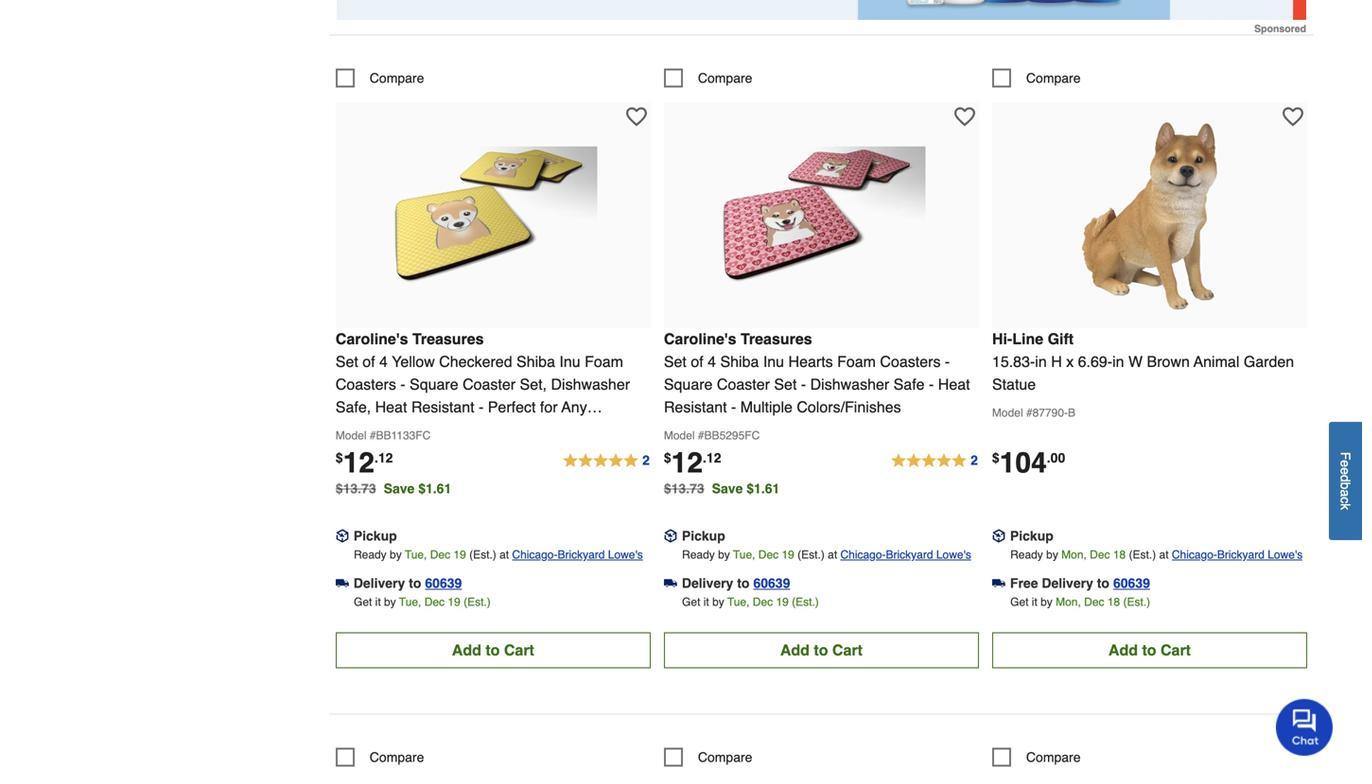 Task type: vqa. For each thing, say whether or not it's contained in the screenshot.
Info image
no



Task type: describe. For each thing, give the bounding box(es) containing it.
treasures for inu
[[741, 330, 813, 348]]

ready for second pickup icon from left
[[682, 548, 715, 562]]

bb5295fc
[[705, 429, 760, 442]]

3 delivery from the left
[[1042, 576, 1094, 591]]

get it by tue, dec 19 (est.) for truck filled image corresponding to delivery
[[354, 596, 491, 609]]

delivery for truck filled image corresponding to delivery
[[354, 576, 405, 591]]

3 heart outline image from the left
[[1283, 106, 1304, 127]]

truck filled image for free
[[993, 577, 1006, 590]]

1 was price $13.73 element from the left
[[336, 476, 384, 496]]

f e e d b a c k button
[[1330, 422, 1363, 540]]

square inside caroline's treasures set of 4 shiba inu hearts foam coasters - square coaster set - dishwasher safe - heat resistant - multiple colors/finishes
[[664, 376, 713, 393]]

of for shiba
[[691, 353, 704, 370]]

coasters inside caroline's treasures set of 4 yellow checkered shiba inu foam coasters - square coaster set, dishwasher safe, heat resistant - perfect for any occasion model # bb1133fc
[[336, 376, 396, 393]]

1 chicago- from the left
[[512, 548, 558, 562]]

ready for 1st pickup icon from the left
[[354, 548, 387, 562]]

1 cart from the left
[[504, 642, 535, 659]]

3 brickyard from the left
[[1218, 548, 1265, 562]]

shiba inside caroline's treasures set of 4 yellow checkered shiba inu foam coasters - square coaster set, dishwasher safe, heat resistant - perfect for any occasion model # bb1133fc
[[517, 353, 555, 370]]

brown
[[1148, 353, 1190, 370]]

ready by tue, dec 19 (est.) at chicago-brickyard lowe's for 1st pickup icon from the left chicago-brickyard lowe's button
[[354, 548, 643, 562]]

2 heart outline image from the left
[[955, 106, 976, 127]]

lowe's for 1st pickup icon from the left
[[608, 548, 643, 562]]

12 for second was price $13.73 element from the right
[[343, 447, 375, 479]]

model for 15.83-in h x 6.69-in w brown animal garden statue
[[993, 406, 1024, 420]]

2 button for 'actual price $12.12' element related to second was price $13.73 element from the right
[[562, 450, 651, 473]]

delivery for truck filled icon
[[682, 576, 734, 591]]

3 60639 from the left
[[1114, 576, 1151, 591]]

- left 15.83-
[[945, 353, 950, 370]]

b
[[1339, 482, 1354, 490]]

2 in from the left
[[1113, 353, 1125, 370]]

statue
[[993, 376, 1036, 393]]

it for truck filled image associated with free
[[1032, 596, 1038, 609]]

model inside caroline's treasures set of 4 yellow checkered shiba inu foam coasters - square coaster set, dishwasher safe, heat resistant - perfect for any occasion model # bb1133fc
[[336, 429, 367, 442]]

$ 12 .12 for second was price $13.73 element from the right
[[336, 447, 393, 479]]

1 vertical spatial mon,
[[1056, 596, 1082, 609]]

1 heart outline image from the left
[[626, 106, 647, 127]]

add for 2nd add to cart button from the right
[[781, 642, 810, 659]]

hearts
[[789, 353, 833, 370]]

set,
[[520, 376, 547, 393]]

bb1133fc
[[376, 429, 431, 442]]

caroline's treasures set of 4 yellow checkered shiba inu foam coasters - square coaster set, dishwasher safe, heat resistant - perfect for any occasion image
[[389, 112, 597, 320]]

safe
[[894, 376, 925, 393]]

truck filled image for delivery
[[336, 577, 349, 590]]

1 brickyard from the left
[[558, 548, 605, 562]]

ready by tue, dec 19 (est.) at chicago-brickyard lowe's for second pickup icon from left chicago-brickyard lowe's button
[[682, 548, 972, 562]]

1 $ from the left
[[336, 450, 343, 466]]

0 vertical spatial mon,
[[1062, 548, 1087, 562]]

1 vertical spatial 18
[[1108, 596, 1121, 609]]

chicago-brickyard lowe's button for second pickup icon from left
[[841, 545, 972, 564]]

$13.73 for second was price $13.73 element from the right
[[336, 481, 376, 496]]

60639 for second pickup icon from left chicago-brickyard lowe's button 60639 button
[[754, 576, 791, 591]]

any
[[562, 398, 587, 416]]

add for third add to cart button from left
[[1109, 642, 1138, 659]]

- left perfect at bottom
[[479, 398, 484, 416]]

60639 button for second pickup icon from left chicago-brickyard lowe's button
[[754, 574, 791, 593]]

2 add to cart button from the left
[[664, 633, 979, 669]]

get it by tue, dec 19 (est.) for truck filled icon
[[682, 596, 819, 609]]

1002058512 element
[[664, 748, 753, 767]]

104
[[1000, 447, 1047, 479]]

gift
[[1048, 330, 1074, 348]]

2 at from the left
[[828, 548, 838, 562]]

$ 104 .00
[[993, 447, 1066, 479]]

- right safe at the right of the page
[[929, 376, 934, 393]]

model for set of 4 shiba inu hearts foam coasters - square coaster set - dishwasher safe - heat resistant - multiple colors/finishes
[[664, 429, 695, 442]]

c
[[1339, 497, 1354, 504]]

ready by mon, dec 18 (est.) at chicago-brickyard lowe's
[[1011, 548, 1303, 562]]

2 chicago- from the left
[[841, 548, 886, 562]]

1 add to cart button from the left
[[336, 633, 651, 669]]

2 e from the top
[[1339, 467, 1354, 475]]

2 horizontal spatial set
[[774, 376, 797, 393]]

model # bb5295fc
[[664, 429, 760, 442]]

1 pickup image from the left
[[336, 530, 349, 543]]

actual price $104.00 element
[[993, 447, 1066, 479]]

3 cart from the left
[[1161, 642, 1191, 659]]

square inside caroline's treasures set of 4 yellow checkered shiba inu foam coasters - square coaster set, dishwasher safe, heat resistant - perfect for any occasion model # bb1133fc
[[410, 376, 459, 393]]

free delivery to 60639
[[1011, 576, 1151, 591]]

60639 button for chicago-brickyard lowe's button associated with pickup image
[[1114, 574, 1151, 593]]

2 brickyard from the left
[[886, 548, 934, 562]]

pickup image
[[993, 530, 1006, 543]]

1002191986 element
[[664, 69, 753, 87]]

garden
[[1244, 353, 1295, 370]]

compare for the 1002058512 element
[[698, 750, 753, 765]]

x
[[1067, 353, 1074, 370]]

2 $13.73 save $1.61 from the left
[[664, 481, 780, 496]]

- down yellow
[[401, 376, 406, 393]]

h
[[1052, 353, 1063, 370]]

safe,
[[336, 398, 371, 416]]

it for truck filled image corresponding to delivery
[[375, 596, 381, 609]]

caroline's treasures set of 4 shiba inu hearts foam coasters - square coaster set - dishwasher safe - heat resistant - multiple colors/finishes
[[664, 330, 971, 416]]

treasures for checkered
[[413, 330, 484, 348]]

delivery to 60639 for truck filled image corresponding to delivery
[[354, 576, 462, 591]]

multiple
[[741, 398, 793, 416]]

- down hearts
[[801, 376, 806, 393]]

model # 87790-b
[[993, 406, 1076, 420]]

set for caroline's treasures set of 4 shiba inu hearts foam coasters - square coaster set - dishwasher safe - heat resistant - multiple colors/finishes
[[664, 353, 687, 370]]

coasters inside caroline's treasures set of 4 shiba inu hearts foam coasters - square coaster set - dishwasher safe - heat resistant - multiple colors/finishes
[[881, 353, 941, 370]]

k
[[1339, 504, 1354, 510]]

lowe's for pickup image
[[1268, 548, 1303, 562]]

2 2 from the left
[[971, 453, 978, 468]]

colors/finishes
[[797, 398, 902, 416]]

coaster inside caroline's treasures set of 4 yellow checkered shiba inu foam coasters - square coaster set, dishwasher safe, heat resistant - perfect for any occasion model # bb1133fc
[[463, 376, 516, 393]]

3 add to cart button from the left
[[993, 633, 1308, 669]]

pickup for pickup image
[[1011, 528, 1054, 544]]

actual price $12.12 element for 1st was price $13.73 element from right
[[664, 447, 722, 479]]

add to cart for third add to cart button from left
[[1109, 642, 1191, 659]]

actual price $12.12 element for second was price $13.73 element from the right
[[336, 447, 393, 479]]

add to cart for 2nd add to cart button from the right
[[781, 642, 863, 659]]

1 $13.73 save $1.61 from the left
[[336, 481, 452, 496]]



Task type: locate. For each thing, give the bounding box(es) containing it.
actual price $12.12 element down model # bb5295fc at bottom
[[664, 447, 722, 479]]

heat
[[939, 376, 971, 393], [375, 398, 407, 416]]

0 horizontal spatial treasures
[[413, 330, 484, 348]]

caroline's
[[336, 330, 408, 348], [664, 330, 737, 348]]

0 horizontal spatial $ 12 .12
[[336, 447, 393, 479]]

dishwasher inside caroline's treasures set of 4 yellow checkered shiba inu foam coasters - square coaster set, dishwasher safe, heat resistant - perfect for any occasion model # bb1133fc
[[551, 376, 630, 393]]

1 ready by tue, dec 19 (est.) at chicago-brickyard lowe's from the left
[[354, 548, 643, 562]]

0 vertical spatial coasters
[[881, 353, 941, 370]]

dishwasher up any
[[551, 376, 630, 393]]

1 vertical spatial coasters
[[336, 376, 396, 393]]

1 horizontal spatial $ 12 .12
[[664, 447, 722, 479]]

mon, down free delivery to 60639
[[1056, 596, 1082, 609]]

of for yellow
[[363, 353, 375, 370]]

1 horizontal spatial $
[[664, 450, 672, 466]]

heat up bb1133fc
[[375, 398, 407, 416]]

coasters up safe at the right of the page
[[881, 353, 941, 370]]

shiba up multiple
[[721, 353, 759, 370]]

1 square from the left
[[410, 376, 459, 393]]

1 12 from the left
[[343, 447, 375, 479]]

2 horizontal spatial 60639
[[1114, 576, 1151, 591]]

4 inside caroline's treasures set of 4 yellow checkered shiba inu foam coasters - square coaster set, dishwasher safe, heat resistant - perfect for any occasion model # bb1133fc
[[380, 353, 388, 370]]

f
[[1339, 452, 1354, 460]]

1 60639 from the left
[[425, 576, 462, 591]]

0 horizontal spatial 60639 button
[[425, 574, 462, 593]]

set up model # bb5295fc at bottom
[[664, 353, 687, 370]]

save down bb5295fc
[[712, 481, 743, 496]]

2 was price $13.73 element from the left
[[664, 476, 712, 496]]

$13.73 down 'occasion'
[[336, 481, 376, 496]]

foam
[[585, 353, 624, 370], [838, 353, 876, 370]]

2 treasures from the left
[[741, 330, 813, 348]]

by
[[390, 548, 402, 562], [718, 548, 730, 562], [1047, 548, 1059, 562], [384, 596, 396, 609], [713, 596, 725, 609], [1041, 596, 1053, 609]]

0 horizontal spatial get it by tue, dec 19 (est.)
[[354, 596, 491, 609]]

chicago-brickyard lowe's button
[[512, 545, 643, 564], [841, 545, 972, 564], [1172, 545, 1303, 564]]

5 stars image
[[562, 450, 651, 473], [891, 450, 979, 473]]

1 horizontal spatial dishwasher
[[811, 376, 890, 393]]

$13.73 save $1.61 down bb1133fc
[[336, 481, 452, 496]]

get it by mon, dec 18 (est.)
[[1011, 596, 1151, 609]]

2 horizontal spatial at
[[1160, 548, 1169, 562]]

4 up model # bb5295fc at bottom
[[708, 353, 716, 370]]

2 horizontal spatial delivery
[[1042, 576, 1094, 591]]

0 horizontal spatial shiba
[[517, 353, 555, 370]]

add for third add to cart button from the right
[[452, 642, 482, 659]]

.12
[[375, 450, 393, 466], [703, 450, 722, 466]]

actual price $12.12 element
[[336, 447, 393, 479], [664, 447, 722, 479]]

tue,
[[405, 548, 427, 562], [733, 548, 756, 562], [399, 596, 421, 609], [728, 596, 750, 609]]

18
[[1114, 548, 1126, 562], [1108, 596, 1121, 609]]

2 it from the left
[[704, 596, 710, 609]]

3 add from the left
[[1109, 642, 1138, 659]]

$ inside $ 104 .00
[[993, 450, 1000, 466]]

treasures up hearts
[[741, 330, 813, 348]]

# for caroline's treasures set of 4 shiba inu hearts foam coasters - square coaster set - dishwasher safe - heat resistant - multiple colors/finishes
[[698, 429, 705, 442]]

mon, up free delivery to 60639
[[1062, 548, 1087, 562]]

animal
[[1194, 353, 1240, 370]]

0 horizontal spatial dishwasher
[[551, 376, 630, 393]]

b
[[1068, 406, 1076, 420]]

caroline's treasures set of 4 shiba inu hearts foam coasters - square coaster set - dishwasher safe - heat resistant - multiple colors/finishes image
[[718, 112, 926, 320]]

1 horizontal spatial $1.61
[[747, 481, 780, 496]]

1 horizontal spatial model
[[664, 429, 695, 442]]

$1.61 down bb5295fc
[[747, 481, 780, 496]]

# inside caroline's treasures set of 4 yellow checkered shiba inu foam coasters - square coaster set, dishwasher safe, heat resistant - perfect for any occasion model # bb1133fc
[[370, 429, 376, 442]]

it
[[375, 596, 381, 609], [704, 596, 710, 609], [1032, 596, 1038, 609]]

0 horizontal spatial square
[[410, 376, 459, 393]]

0 horizontal spatial resistant
[[412, 398, 475, 416]]

2 actual price $12.12 element from the left
[[664, 447, 722, 479]]

1 horizontal spatial foam
[[838, 353, 876, 370]]

60639
[[425, 576, 462, 591], [754, 576, 791, 591], [1114, 576, 1151, 591]]

hi-line gift 15.83-in h x 6.69-in w brown animal garden statue image
[[1046, 112, 1254, 320]]

1 horizontal spatial actual price $12.12 element
[[664, 447, 722, 479]]

compare for 1002031394 element
[[370, 70, 424, 86]]

2 add to cart from the left
[[781, 642, 863, 659]]

dishwasher up colors/finishes
[[811, 376, 890, 393]]

occasion
[[336, 421, 399, 439]]

0 horizontal spatial #
[[370, 429, 376, 442]]

foam up any
[[585, 353, 624, 370]]

4 for yellow
[[380, 353, 388, 370]]

1 horizontal spatial it
[[704, 596, 710, 609]]

perfect
[[488, 398, 536, 416]]

2 button down safe at the right of the page
[[891, 450, 979, 473]]

2 delivery to 60639 from the left
[[682, 576, 791, 591]]

87790-
[[1033, 406, 1068, 420]]

2 $ 12 .12 from the left
[[664, 447, 722, 479]]

1 inu from the left
[[560, 353, 581, 370]]

5 stars image for 'actual price $12.12' element related to second was price $13.73 element from the right 2 button
[[562, 450, 651, 473]]

in left w on the top of the page
[[1113, 353, 1125, 370]]

caroline's inside caroline's treasures set of 4 yellow checkered shiba inu foam coasters - square coaster set, dishwasher safe, heat resistant - perfect for any occasion model # bb1133fc
[[336, 330, 408, 348]]

0 horizontal spatial cart
[[504, 642, 535, 659]]

dishwasher inside caroline's treasures set of 4 shiba inu hearts foam coasters - square coaster set - dishwasher safe - heat resistant - multiple colors/finishes
[[811, 376, 890, 393]]

compare for 1002047778 element
[[370, 750, 424, 765]]

chat invite button image
[[1277, 698, 1334, 756]]

12
[[343, 447, 375, 479], [672, 447, 703, 479]]

3 pickup from the left
[[1011, 528, 1054, 544]]

0 horizontal spatial brickyard
[[558, 548, 605, 562]]

e up d
[[1339, 460, 1354, 467]]

1 horizontal spatial #
[[698, 429, 705, 442]]

ready
[[354, 548, 387, 562], [682, 548, 715, 562], [1011, 548, 1044, 562]]

0 horizontal spatial $13.73 save $1.61
[[336, 481, 452, 496]]

heart outline image
[[626, 106, 647, 127], [955, 106, 976, 127], [1283, 106, 1304, 127]]

(est.)
[[469, 548, 497, 562], [798, 548, 825, 562], [1130, 548, 1157, 562], [464, 596, 491, 609], [792, 596, 819, 609], [1124, 596, 1151, 609]]

1 $1.61 from the left
[[418, 481, 452, 496]]

get for truck filled image associated with free
[[1011, 596, 1029, 609]]

1 4 from the left
[[380, 353, 388, 370]]

e up b
[[1339, 467, 1354, 475]]

compare for 1002032374 'element'
[[1027, 750, 1081, 765]]

1 horizontal spatial caroline's
[[664, 330, 737, 348]]

treasures up checkered
[[413, 330, 484, 348]]

0 horizontal spatial heart outline image
[[626, 106, 647, 127]]

2 get from the left
[[682, 596, 701, 609]]

truck filled image
[[336, 577, 349, 590], [993, 577, 1006, 590]]

0 horizontal spatial ready
[[354, 548, 387, 562]]

0 horizontal spatial 60639
[[425, 576, 462, 591]]

caroline's for shiba
[[664, 330, 737, 348]]

1 horizontal spatial chicago-brickyard lowe's button
[[841, 545, 972, 564]]

2 60639 from the left
[[754, 576, 791, 591]]

get
[[354, 596, 372, 609], [682, 596, 701, 609], [1011, 596, 1029, 609]]

e
[[1339, 460, 1354, 467], [1339, 467, 1354, 475]]

compare inside the 1002058512 element
[[698, 750, 753, 765]]

2 shiba from the left
[[721, 353, 759, 370]]

pickup for second pickup icon from left
[[682, 528, 726, 544]]

of inside caroline's treasures set of 4 shiba inu hearts foam coasters - square coaster set - dishwasher safe - heat resistant - multiple colors/finishes
[[691, 353, 704, 370]]

0 horizontal spatial actual price $12.12 element
[[336, 447, 393, 479]]

pickup
[[354, 528, 397, 544], [682, 528, 726, 544], [1011, 528, 1054, 544]]

truck filled image
[[664, 577, 677, 590]]

1 delivery to 60639 from the left
[[354, 576, 462, 591]]

dishwasher
[[551, 376, 630, 393], [811, 376, 890, 393]]

19
[[454, 548, 466, 562], [782, 548, 795, 562], [448, 596, 461, 609], [776, 596, 789, 609]]

1002047778 element
[[336, 748, 424, 767]]

chicago-
[[512, 548, 558, 562], [841, 548, 886, 562], [1172, 548, 1218, 562]]

1 horizontal spatial add
[[781, 642, 810, 659]]

caroline's for yellow
[[336, 330, 408, 348]]

2 foam from the left
[[838, 353, 876, 370]]

to
[[409, 576, 421, 591], [737, 576, 750, 591], [1098, 576, 1110, 591], [486, 642, 500, 659], [814, 642, 829, 659], [1143, 642, 1157, 659]]

60639 for 60639 button related to 1st pickup icon from the left chicago-brickyard lowe's button
[[425, 576, 462, 591]]

12 down 'occasion'
[[343, 447, 375, 479]]

1 horizontal spatial 2
[[971, 453, 978, 468]]

1 horizontal spatial delivery
[[682, 576, 734, 591]]

2 horizontal spatial cart
[[1161, 642, 1191, 659]]

$ 12 .12 down model # bb5295fc at bottom
[[664, 447, 722, 479]]

1 horizontal spatial shiba
[[721, 353, 759, 370]]

was price $13.73 element down model # bb5295fc at bottom
[[664, 476, 712, 496]]

1 vertical spatial heat
[[375, 398, 407, 416]]

0 horizontal spatial 2 button
[[562, 450, 651, 473]]

0 horizontal spatial in
[[1036, 353, 1047, 370]]

coaster down checkered
[[463, 376, 516, 393]]

2 horizontal spatial chicago-
[[1172, 548, 1218, 562]]

1 shiba from the left
[[517, 353, 555, 370]]

add
[[452, 642, 482, 659], [781, 642, 810, 659], [1109, 642, 1138, 659]]

dec
[[430, 548, 451, 562], [759, 548, 779, 562], [1090, 548, 1111, 562], [425, 596, 445, 609], [753, 596, 773, 609], [1085, 596, 1105, 609]]

inu up any
[[560, 353, 581, 370]]

1 horizontal spatial heart outline image
[[955, 106, 976, 127]]

4
[[380, 353, 388, 370], [708, 353, 716, 370]]

0 vertical spatial heat
[[939, 376, 971, 393]]

pickup image
[[336, 530, 349, 543], [664, 530, 677, 543]]

of inside caroline's treasures set of 4 yellow checkered shiba inu foam coasters - square coaster set, dishwasher safe, heat resistant - perfect for any occasion model # bb1133fc
[[363, 353, 375, 370]]

1 caroline's from the left
[[336, 330, 408, 348]]

compare inside 1002031394 element
[[370, 70, 424, 86]]

1 of from the left
[[363, 353, 375, 370]]

get for truck filled image corresponding to delivery
[[354, 596, 372, 609]]

-
[[945, 353, 950, 370], [401, 376, 406, 393], [801, 376, 806, 393], [929, 376, 934, 393], [479, 398, 484, 416], [732, 398, 737, 416]]

for
[[540, 398, 558, 416]]

1002031394 element
[[336, 69, 424, 87]]

0 vertical spatial 18
[[1114, 548, 1126, 562]]

compare for 1002320432 element
[[1027, 70, 1081, 86]]

of
[[363, 353, 375, 370], [691, 353, 704, 370]]

1 horizontal spatial coaster
[[717, 376, 770, 393]]

3 at from the left
[[1160, 548, 1169, 562]]

2 4 from the left
[[708, 353, 716, 370]]

0 horizontal spatial 2
[[643, 453, 650, 468]]

1 horizontal spatial lowe's
[[937, 548, 972, 562]]

square
[[410, 376, 459, 393], [664, 376, 713, 393]]

inu inside caroline's treasures set of 4 yellow checkered shiba inu foam coasters - square coaster set, dishwasher safe, heat resistant - perfect for any occasion model # bb1133fc
[[560, 353, 581, 370]]

1 horizontal spatial get it by tue, dec 19 (est.)
[[682, 596, 819, 609]]

in left h
[[1036, 353, 1047, 370]]

lowe's for second pickup icon from left
[[937, 548, 972, 562]]

2 horizontal spatial 60639 button
[[1114, 574, 1151, 593]]

2 pickup from the left
[[682, 528, 726, 544]]

1 horizontal spatial of
[[691, 353, 704, 370]]

compare inside 1002032374 'element'
[[1027, 750, 1081, 765]]

inu inside caroline's treasures set of 4 shiba inu hearts foam coasters - square coaster set - dishwasher safe - heat resistant - multiple colors/finishes
[[764, 353, 785, 370]]

1002320432 element
[[993, 69, 1081, 87]]

2 horizontal spatial model
[[993, 406, 1024, 420]]

0 horizontal spatial lowe's
[[608, 548, 643, 562]]

1 2 button from the left
[[562, 450, 651, 473]]

save for 'actual price $12.12' element corresponding to 1st was price $13.73 element from right
[[712, 481, 743, 496]]

$13.73
[[336, 481, 376, 496], [664, 481, 705, 496]]

5 stars image for 'actual price $12.12' element corresponding to 1st was price $13.73 element from right's 2 button
[[891, 450, 979, 473]]

treasures
[[413, 330, 484, 348], [741, 330, 813, 348]]

1 5 stars image from the left
[[562, 450, 651, 473]]

2 60639 button from the left
[[754, 574, 791, 593]]

1 lowe's from the left
[[608, 548, 643, 562]]

model down statue
[[993, 406, 1024, 420]]

compare inside 1002047778 element
[[370, 750, 424, 765]]

save for 'actual price $12.12' element related to second was price $13.73 element from the right
[[384, 481, 415, 496]]

2 horizontal spatial add
[[1109, 642, 1138, 659]]

2 button down any
[[562, 450, 651, 473]]

coasters
[[881, 353, 941, 370], [336, 376, 396, 393]]

a
[[1339, 490, 1354, 497]]

resistant inside caroline's treasures set of 4 shiba inu hearts foam coasters - square coaster set - dishwasher safe - heat resistant - multiple colors/finishes
[[664, 398, 727, 416]]

0 horizontal spatial heat
[[375, 398, 407, 416]]

pickup for 1st pickup icon from the left
[[354, 528, 397, 544]]

1 e from the top
[[1339, 460, 1354, 467]]

actual price $12.12 element down 'occasion'
[[336, 447, 393, 479]]

1 2 from the left
[[643, 453, 650, 468]]

coaster inside caroline's treasures set of 4 shiba inu hearts foam coasters - square coaster set - dishwasher safe - heat resistant - multiple colors/finishes
[[717, 376, 770, 393]]

2 caroline's from the left
[[664, 330, 737, 348]]

18 down free delivery to 60639
[[1108, 596, 1121, 609]]

of left yellow
[[363, 353, 375, 370]]

1 horizontal spatial chicago-
[[841, 548, 886, 562]]

$ down model # 87790-b at the bottom right of the page
[[993, 450, 1000, 466]]

1 coaster from the left
[[463, 376, 516, 393]]

2 horizontal spatial ready
[[1011, 548, 1044, 562]]

$ 12 .12 down 'occasion'
[[336, 447, 393, 479]]

1 in from the left
[[1036, 353, 1047, 370]]

5 stars image down safe at the right of the page
[[891, 450, 979, 473]]

2 horizontal spatial get
[[1011, 596, 1029, 609]]

free
[[1011, 576, 1039, 591]]

$
[[336, 450, 343, 466], [664, 450, 672, 466], [993, 450, 1000, 466]]

shiba up set,
[[517, 353, 555, 370]]

dishwasher for inu
[[551, 376, 630, 393]]

0 horizontal spatial .12
[[375, 450, 393, 466]]

shiba
[[517, 353, 555, 370], [721, 353, 759, 370]]

1002032374 element
[[993, 748, 1081, 767]]

0 horizontal spatial was price $13.73 element
[[336, 476, 384, 496]]

treasures inside caroline's treasures set of 4 yellow checkered shiba inu foam coasters - square coaster set, dishwasher safe, heat resistant - perfect for any occasion model # bb1133fc
[[413, 330, 484, 348]]

checkered
[[439, 353, 513, 370]]

inu left hearts
[[764, 353, 785, 370]]

foam inside caroline's treasures set of 4 shiba inu hearts foam coasters - square coaster set - dishwasher safe - heat resistant - multiple colors/finishes
[[838, 353, 876, 370]]

1 horizontal spatial set
[[664, 353, 687, 370]]

delivery to 60639 for truck filled icon
[[682, 576, 791, 591]]

3 add to cart from the left
[[1109, 642, 1191, 659]]

ready by tue, dec 19 (est.) at chicago-brickyard lowe's
[[354, 548, 643, 562], [682, 548, 972, 562]]

0 horizontal spatial get
[[354, 596, 372, 609]]

1 chicago-brickyard lowe's button from the left
[[512, 545, 643, 564]]

save down bb1133fc
[[384, 481, 415, 496]]

1 dishwasher from the left
[[551, 376, 630, 393]]

3 it from the left
[[1032, 596, 1038, 609]]

of up model # bb5295fc at bottom
[[691, 353, 704, 370]]

in
[[1036, 353, 1047, 370], [1113, 353, 1125, 370]]

$ down 'occasion'
[[336, 450, 343, 466]]

2 horizontal spatial #
[[1027, 406, 1033, 420]]

1 truck filled image from the left
[[336, 577, 349, 590]]

model left bb5295fc
[[664, 429, 695, 442]]

caroline's inside caroline's treasures set of 4 shiba inu hearts foam coasters - square coaster set - dishwasher safe - heat resistant - multiple colors/finishes
[[664, 330, 737, 348]]

0 horizontal spatial add
[[452, 642, 482, 659]]

0 horizontal spatial pickup image
[[336, 530, 349, 543]]

dishwasher for foam
[[811, 376, 890, 393]]

heat inside caroline's treasures set of 4 yellow checkered shiba inu foam coasters - square coaster set, dishwasher safe, heat resistant - perfect for any occasion model # bb1133fc
[[375, 398, 407, 416]]

resistant
[[412, 398, 475, 416], [664, 398, 727, 416]]

set up multiple
[[774, 376, 797, 393]]

add to cart button
[[336, 633, 651, 669], [664, 633, 979, 669], [993, 633, 1308, 669]]

1 get from the left
[[354, 596, 372, 609]]

# for hi-line gift 15.83-in h x 6.69-in w brown animal garden statue
[[1027, 406, 1033, 420]]

resistant inside caroline's treasures set of 4 yellow checkered shiba inu foam coasters - square coaster set, dishwasher safe, heat resistant - perfect for any occasion model # bb1133fc
[[412, 398, 475, 416]]

1 horizontal spatial 12
[[672, 447, 703, 479]]

2 12 from the left
[[672, 447, 703, 479]]

3 get from the left
[[1011, 596, 1029, 609]]

2 $13.73 from the left
[[664, 481, 705, 496]]

.12 down bb1133fc
[[375, 450, 393, 466]]

1 resistant from the left
[[412, 398, 475, 416]]

ready for pickup image
[[1011, 548, 1044, 562]]

15.83-
[[993, 353, 1036, 370]]

$1.61 for 'actual price $12.12' element corresponding to 1st was price $13.73 element from right
[[747, 481, 780, 496]]

4 left yellow
[[380, 353, 388, 370]]

1 it from the left
[[375, 596, 381, 609]]

2 inu from the left
[[764, 353, 785, 370]]

hi-
[[993, 330, 1013, 348]]

resistant up model # bb5295fc at bottom
[[664, 398, 727, 416]]

chicago-brickyard lowe's button for pickup image
[[1172, 545, 1303, 564]]

4 inside caroline's treasures set of 4 shiba inu hearts foam coasters - square coaster set - dishwasher safe - heat resistant - multiple colors/finishes
[[708, 353, 716, 370]]

12 down model # bb5295fc at bottom
[[672, 447, 703, 479]]

$1.61 for 'actual price $12.12' element related to second was price $13.73 element from the right
[[418, 481, 452, 496]]

1 horizontal spatial 60639 button
[[754, 574, 791, 593]]

$1.61
[[418, 481, 452, 496], [747, 481, 780, 496]]

1 add from the left
[[452, 642, 482, 659]]

1 pickup from the left
[[354, 528, 397, 544]]

18 up free delivery to 60639
[[1114, 548, 1126, 562]]

1 horizontal spatial ready by tue, dec 19 (est.) at chicago-brickyard lowe's
[[682, 548, 972, 562]]

w
[[1129, 353, 1143, 370]]

$13.73 for 1st was price $13.73 element from right
[[664, 481, 705, 496]]

get it by tue, dec 19 (est.)
[[354, 596, 491, 609], [682, 596, 819, 609]]

2 $1.61 from the left
[[747, 481, 780, 496]]

was price $13.73 element
[[336, 476, 384, 496], [664, 476, 712, 496]]

1 horizontal spatial resistant
[[664, 398, 727, 416]]

2 of from the left
[[691, 353, 704, 370]]

0 horizontal spatial at
[[500, 548, 509, 562]]

caroline's treasures set of 4 yellow checkered shiba inu foam coasters - square coaster set, dishwasher safe, heat resistant - perfect for any occasion model # bb1133fc
[[336, 330, 630, 442]]

1 horizontal spatial 2 button
[[891, 450, 979, 473]]

1 $13.73 from the left
[[336, 481, 376, 496]]

set up safe,
[[336, 353, 358, 370]]

at
[[500, 548, 509, 562], [828, 548, 838, 562], [1160, 548, 1169, 562]]

advertisement region
[[337, 0, 1307, 34]]

0 horizontal spatial 12
[[343, 447, 375, 479]]

3 60639 button from the left
[[1114, 574, 1151, 593]]

2 truck filled image from the left
[[993, 577, 1006, 590]]

was price $13.73 element down 'occasion'
[[336, 476, 384, 496]]

1 ready from the left
[[354, 548, 387, 562]]

1 horizontal spatial inu
[[764, 353, 785, 370]]

$13.73 save $1.61
[[336, 481, 452, 496], [664, 481, 780, 496]]

hi-line gift 15.83-in h x 6.69-in w brown animal garden statue
[[993, 330, 1295, 393]]

2 horizontal spatial it
[[1032, 596, 1038, 609]]

foam inside caroline's treasures set of 4 yellow checkered shiba inu foam coasters - square coaster set, dishwasher safe, heat resistant - perfect for any occasion model # bb1133fc
[[585, 353, 624, 370]]

save
[[384, 481, 415, 496], [712, 481, 743, 496]]

1 horizontal spatial cart
[[833, 642, 863, 659]]

1 horizontal spatial 4
[[708, 353, 716, 370]]

inu
[[560, 353, 581, 370], [764, 353, 785, 370]]

60639 button for 1st pickup icon from the left chicago-brickyard lowe's button
[[425, 574, 462, 593]]

line
[[1013, 330, 1044, 348]]

#
[[1027, 406, 1033, 420], [370, 429, 376, 442], [698, 429, 705, 442]]

12 for 1st was price $13.73 element from right
[[672, 447, 703, 479]]

1 treasures from the left
[[413, 330, 484, 348]]

2 horizontal spatial add to cart
[[1109, 642, 1191, 659]]

1 .12 from the left
[[375, 450, 393, 466]]

2 .12 from the left
[[703, 450, 722, 466]]

yellow
[[392, 353, 435, 370]]

2 horizontal spatial add to cart button
[[993, 633, 1308, 669]]

set inside caroline's treasures set of 4 yellow checkered shiba inu foam coasters - square coaster set, dishwasher safe, heat resistant - perfect for any occasion model # bb1133fc
[[336, 353, 358, 370]]

it for truck filled icon
[[704, 596, 710, 609]]

1 horizontal spatial at
[[828, 548, 838, 562]]

1 at from the left
[[500, 548, 509, 562]]

0 horizontal spatial foam
[[585, 353, 624, 370]]

cart
[[504, 642, 535, 659], [833, 642, 863, 659], [1161, 642, 1191, 659]]

1 horizontal spatial pickup
[[682, 528, 726, 544]]

0 horizontal spatial delivery to 60639
[[354, 576, 462, 591]]

heat right safe at the right of the page
[[939, 376, 971, 393]]

0 horizontal spatial it
[[375, 596, 381, 609]]

compare inside the 1002191986 "element"
[[698, 70, 753, 86]]

2 horizontal spatial $
[[993, 450, 1000, 466]]

1 foam from the left
[[585, 353, 624, 370]]

1 save from the left
[[384, 481, 415, 496]]

square down yellow
[[410, 376, 459, 393]]

model
[[993, 406, 1024, 420], [336, 429, 367, 442], [664, 429, 695, 442]]

square up model # bb5295fc at bottom
[[664, 376, 713, 393]]

60639 button
[[425, 574, 462, 593], [754, 574, 791, 593], [1114, 574, 1151, 593]]

1 horizontal spatial $13.73 save $1.61
[[664, 481, 780, 496]]

1 horizontal spatial pickup image
[[664, 530, 677, 543]]

0 horizontal spatial delivery
[[354, 576, 405, 591]]

.12 down model # bb5295fc at bottom
[[703, 450, 722, 466]]

coaster
[[463, 376, 516, 393], [717, 376, 770, 393]]

2 ready from the left
[[682, 548, 715, 562]]

treasures inside caroline's treasures set of 4 shiba inu hearts foam coasters - square coaster set - dishwasher safe - heat resistant - multiple colors/finishes
[[741, 330, 813, 348]]

brickyard
[[558, 548, 605, 562], [886, 548, 934, 562], [1218, 548, 1265, 562]]

2 save from the left
[[712, 481, 743, 496]]

1 delivery from the left
[[354, 576, 405, 591]]

set for caroline's treasures set of 4 yellow checkered shiba inu foam coasters - square coaster set, dishwasher safe, heat resistant - perfect for any occasion model # bb1133fc
[[336, 353, 358, 370]]

1 add to cart from the left
[[452, 642, 535, 659]]

2 dishwasher from the left
[[811, 376, 890, 393]]

shiba inside caroline's treasures set of 4 shiba inu hearts foam coasters - square coaster set - dishwasher safe - heat resistant - multiple colors/finishes
[[721, 353, 759, 370]]

2
[[643, 453, 650, 468], [971, 453, 978, 468]]

1 horizontal spatial delivery to 60639
[[682, 576, 791, 591]]

resistant up bb1133fc
[[412, 398, 475, 416]]

2 horizontal spatial heart outline image
[[1283, 106, 1304, 127]]

add to cart for third add to cart button from the right
[[452, 642, 535, 659]]

0 horizontal spatial coasters
[[336, 376, 396, 393]]

chicago-brickyard lowe's button for 1st pickup icon from the left
[[512, 545, 643, 564]]

3 lowe's from the left
[[1268, 548, 1303, 562]]

get for truck filled icon
[[682, 596, 701, 609]]

1 horizontal spatial in
[[1113, 353, 1125, 370]]

1 horizontal spatial 5 stars image
[[891, 450, 979, 473]]

1 horizontal spatial ready
[[682, 548, 715, 562]]

2 square from the left
[[664, 376, 713, 393]]

5 stars image down any
[[562, 450, 651, 473]]

3 chicago- from the left
[[1172, 548, 1218, 562]]

compare inside 1002320432 element
[[1027, 70, 1081, 86]]

2 delivery from the left
[[682, 576, 734, 591]]

coasters up safe,
[[336, 376, 396, 393]]

model down safe,
[[336, 429, 367, 442]]

4 for shiba
[[708, 353, 716, 370]]

d
[[1339, 475, 1354, 482]]

2 add from the left
[[781, 642, 810, 659]]

heat inside caroline's treasures set of 4 shiba inu hearts foam coasters - square coaster set - dishwasher safe - heat resistant - multiple colors/finishes
[[939, 376, 971, 393]]

2 button
[[562, 450, 651, 473], [891, 450, 979, 473]]

6.69-
[[1079, 353, 1113, 370]]

1 horizontal spatial was price $13.73 element
[[664, 476, 712, 496]]

set
[[336, 353, 358, 370], [664, 353, 687, 370], [774, 376, 797, 393]]

0 horizontal spatial 4
[[380, 353, 388, 370]]

$13.73 down model # bb5295fc at bottom
[[664, 481, 705, 496]]

2 pickup image from the left
[[664, 530, 677, 543]]

0 horizontal spatial save
[[384, 481, 415, 496]]

2 2 button from the left
[[891, 450, 979, 473]]

add to cart
[[452, 642, 535, 659], [781, 642, 863, 659], [1109, 642, 1191, 659]]

1 horizontal spatial get
[[682, 596, 701, 609]]

$13.73 save $1.61 down model # bb5295fc at bottom
[[664, 481, 780, 496]]

2 button for 'actual price $12.12' element corresponding to 1st was price $13.73 element from right
[[891, 450, 979, 473]]

f e e d b a c k
[[1339, 452, 1354, 510]]

coaster up multiple
[[717, 376, 770, 393]]

1 horizontal spatial save
[[712, 481, 743, 496]]

delivery to 60639
[[354, 576, 462, 591], [682, 576, 791, 591]]

1 $ 12 .12 from the left
[[336, 447, 393, 479]]

.00
[[1047, 450, 1066, 466]]

$ 12 .12 for 1st was price $13.73 element from right
[[664, 447, 722, 479]]

foam right hearts
[[838, 353, 876, 370]]

2 $ from the left
[[664, 450, 672, 466]]

- up bb5295fc
[[732, 398, 737, 416]]

delivery
[[354, 576, 405, 591], [682, 576, 734, 591], [1042, 576, 1094, 591]]

$ down model # bb5295fc at bottom
[[664, 450, 672, 466]]

compare
[[370, 70, 424, 86], [698, 70, 753, 86], [1027, 70, 1081, 86], [370, 750, 424, 765], [698, 750, 753, 765], [1027, 750, 1081, 765]]

lowe's
[[608, 548, 643, 562], [937, 548, 972, 562], [1268, 548, 1303, 562]]

3 chicago-brickyard lowe's button from the left
[[1172, 545, 1303, 564]]

1 horizontal spatial heat
[[939, 376, 971, 393]]

3 ready from the left
[[1011, 548, 1044, 562]]

2 lowe's from the left
[[937, 548, 972, 562]]

mon,
[[1062, 548, 1087, 562], [1056, 596, 1082, 609]]

1 60639 button from the left
[[425, 574, 462, 593]]

compare for the 1002191986 "element"
[[698, 70, 753, 86]]

0 horizontal spatial truck filled image
[[336, 577, 349, 590]]

$1.61 down bb1133fc
[[418, 481, 452, 496]]

2 cart from the left
[[833, 642, 863, 659]]



